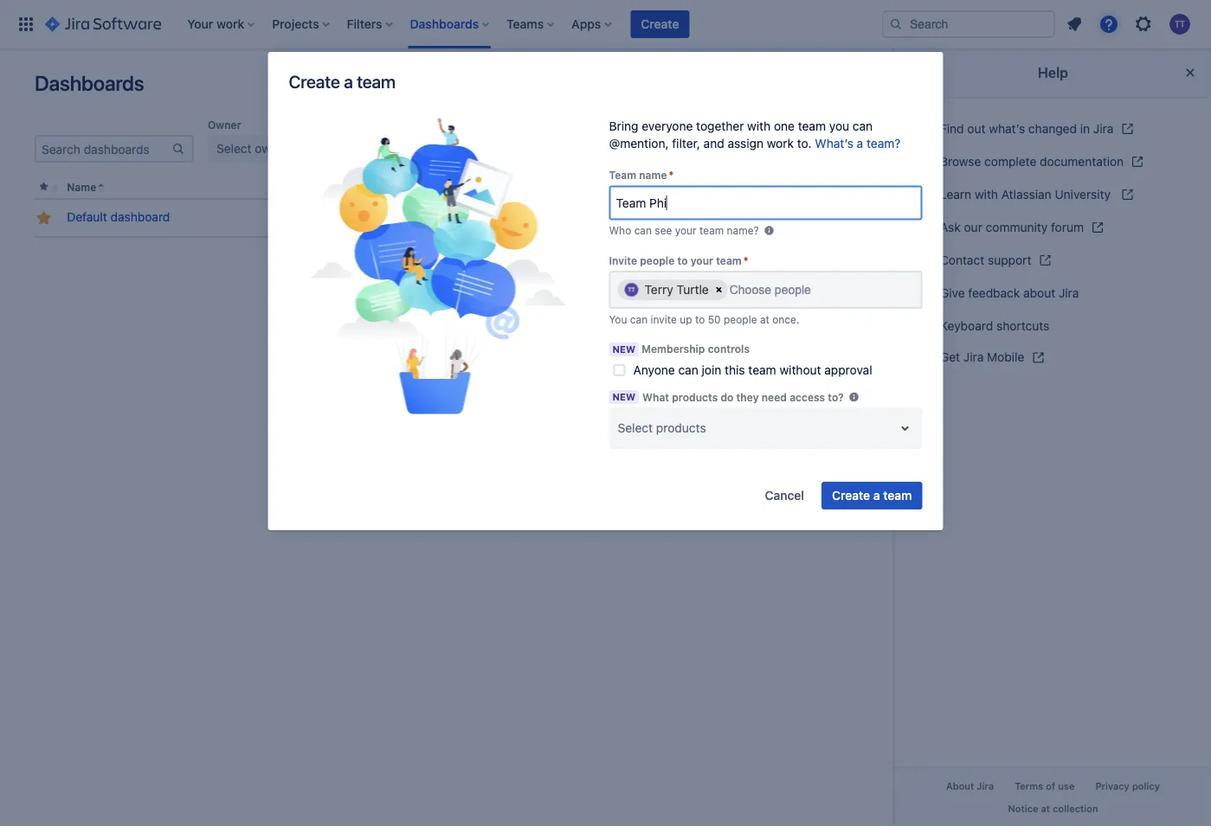 Task type: describe. For each thing, give the bounding box(es) containing it.
you
[[829, 119, 850, 133]]

need
[[762, 391, 787, 403]]

0 horizontal spatial open image
[[353, 139, 374, 159]]

jira right in
[[1094, 121, 1114, 136]]

bring everyone together with one team you can @mention, filter, and assign work to.
[[609, 119, 873, 151]]

privacy policy
[[1096, 782, 1160, 793]]

team name *
[[609, 169, 674, 181]]

browse complete documentation
[[940, 154, 1124, 169]]

invite people to your team *
[[609, 255, 749, 267]]

team?
[[867, 136, 901, 151]]

who
[[609, 225, 631, 237]]

select project
[[404, 142, 481, 156]]

your for to
[[691, 255, 713, 267]]

clear image
[[712, 283, 726, 297]]

name
[[67, 181, 96, 194]]

give
[[940, 286, 965, 301]]

access
[[790, 391, 825, 403]]

everyone
[[642, 119, 693, 133]]

2 vertical spatial people
[[724, 313, 757, 326]]

owner
[[208, 119, 241, 131]]

create a team button
[[822, 482, 923, 510]]

private
[[638, 210, 677, 224]]

with inside the bring everyone together with one team you can @mention, filter, and assign work to.
[[747, 119, 771, 133]]

Choose people text field
[[730, 284, 815, 297]]

about jira
[[946, 782, 994, 793]]

find
[[940, 121, 964, 136]]

dashboards details element
[[30, 177, 883, 238]]

create a team element
[[290, 118, 588, 419]]

1 vertical spatial to
[[695, 313, 705, 326]]

products for select
[[656, 421, 706, 436]]

jira inside button
[[977, 782, 994, 793]]

terry turtle image
[[625, 283, 639, 297]]

use
[[1058, 782, 1075, 793]]

new for new
[[613, 392, 636, 403]]

up
[[680, 313, 692, 326]]

owner
[[255, 142, 289, 156]]

1 horizontal spatial *
[[744, 255, 749, 267]]

notice at collection link
[[998, 798, 1109, 820]]

select for select group
[[591, 142, 626, 156]]

group
[[629, 142, 662, 156]]

search image
[[889, 17, 903, 31]]

name?
[[727, 225, 759, 237]]

do
[[721, 391, 734, 403]]

default dashboard
[[67, 210, 170, 224]]

learn with atlassian university link
[[909, 178, 1198, 211]]

mobile
[[987, 350, 1025, 365]]

dashboards
[[35, 71, 144, 95]]

@mention,
[[609, 136, 669, 151]]

primary element
[[10, 0, 882, 48]]

0 vertical spatial *
[[669, 169, 674, 181]]

approval
[[825, 363, 873, 378]]

0 vertical spatial to
[[678, 255, 688, 267]]

documentation
[[1040, 154, 1124, 169]]

together
[[696, 119, 744, 133]]

create banner
[[0, 0, 1211, 48]]

work
[[767, 136, 794, 151]]

ask our community forum
[[940, 220, 1084, 234]]

forum
[[1051, 220, 1084, 234]]

contact support link
[[909, 244, 1198, 277]]

starred by
[[776, 181, 830, 194]]

your for see
[[675, 225, 697, 237]]

team
[[609, 169, 636, 181]]

terms of use link
[[1005, 776, 1085, 798]]

feedback
[[968, 286, 1020, 301]]

terms
[[1015, 782, 1044, 793]]

keyboard shortcuts
[[940, 319, 1050, 333]]

contact
[[940, 253, 985, 267]]

help
[[1038, 65, 1069, 81]]

0 vertical spatial create a team
[[289, 71, 396, 91]]

turtle
[[677, 283, 709, 297]]

1 vertical spatial at
[[1041, 803, 1050, 815]]

give feedback about jira
[[940, 286, 1079, 301]]

can inside new membership controls anyone can join this team without approval
[[678, 363, 699, 378]]

find out what's changed in jira link
[[909, 113, 1198, 145]]

by
[[817, 181, 830, 194]]

create button
[[631, 10, 690, 38]]

give feedback about jira link
[[909, 277, 1198, 309]]

privacy policy link
[[1085, 776, 1171, 798]]

starred by button
[[776, 181, 830, 194]]

what products do they need access to?
[[643, 391, 844, 403]]

0 horizontal spatial a
[[344, 71, 353, 91]]

controls
[[708, 343, 750, 355]]

what's a team?
[[815, 136, 901, 151]]

group
[[582, 119, 613, 131]]

select for select owner
[[216, 142, 252, 156]]

select for select products
[[618, 421, 653, 436]]

keyboard shortcuts link
[[909, 309, 1198, 342]]

see
[[655, 225, 672, 237]]

select owner
[[216, 142, 289, 156]]

terms of use
[[1015, 782, 1075, 793]]

they
[[737, 391, 759, 403]]

community
[[986, 220, 1048, 234]]

university
[[1055, 187, 1111, 201]]

about
[[946, 782, 974, 793]]

what's
[[815, 136, 854, 151]]

cancel button
[[755, 482, 815, 510]]

of
[[1046, 782, 1056, 793]]

what
[[643, 391, 669, 403]]

atlassian
[[1002, 187, 1052, 201]]

select products
[[618, 421, 706, 436]]

products for what
[[672, 391, 718, 403]]

get jira mobile
[[940, 350, 1025, 365]]

get
[[940, 350, 960, 365]]



Task type: vqa. For each thing, say whether or not it's contained in the screenshot.
rightmost GO TO MARKET SAMPLE
no



Task type: locate. For each thing, give the bounding box(es) containing it.
keyboard
[[940, 319, 993, 333]]

2 horizontal spatial a
[[874, 489, 880, 503]]

close image
[[1180, 62, 1201, 83]]

1 vertical spatial *
[[744, 255, 749, 267]]

filter,
[[672, 136, 700, 151]]

0 vertical spatial create
[[641, 17, 679, 31]]

2 vertical spatial a
[[874, 489, 880, 503]]

1 horizontal spatial with
[[975, 187, 998, 201]]

bring
[[609, 119, 639, 133]]

notice at collection
[[1008, 803, 1098, 815]]

can up the 'what's a team?' in the right of the page
[[853, 119, 873, 133]]

with inside "link"
[[975, 187, 998, 201]]

0 vertical spatial people
[[787, 210, 825, 224]]

0 vertical spatial with
[[747, 119, 771, 133]]

out
[[968, 121, 986, 136]]

Search field
[[882, 10, 1056, 38]]

select down what
[[618, 421, 653, 436]]

1 vertical spatial products
[[656, 421, 706, 436]]

people for invite
[[640, 255, 675, 267]]

at
[[760, 313, 770, 326], [1041, 803, 1050, 815]]

create a team
[[289, 71, 396, 91], [832, 489, 912, 503]]

2 horizontal spatial create
[[832, 489, 870, 503]]

create a team inside create a team button
[[832, 489, 912, 503]]

people right 50 at the top
[[724, 313, 757, 326]]

Search dashboards text field
[[36, 137, 171, 161]]

jira right get
[[964, 350, 984, 365]]

1 horizontal spatial open image
[[895, 418, 916, 439]]

0 vertical spatial new
[[613, 344, 636, 355]]

jira
[[1094, 121, 1114, 136], [1059, 286, 1079, 301], [964, 350, 984, 365], [977, 782, 994, 793]]

0 vertical spatial your
[[675, 225, 697, 237]]

open image
[[727, 139, 748, 159]]

new left what
[[613, 392, 636, 403]]

0 vertical spatial open image
[[353, 139, 374, 159]]

privacy
[[1096, 782, 1130, 793]]

jira right about at the top
[[1059, 286, 1079, 301]]

create inside button
[[832, 489, 870, 503]]

collection
[[1053, 803, 1098, 815]]

1 vertical spatial open image
[[895, 418, 916, 439]]

your up turtle
[[691, 255, 713, 267]]

people up terry
[[640, 255, 675, 267]]

new inside new membership controls anyone can join this team without approval
[[613, 344, 636, 355]]

* right name
[[669, 169, 674, 181]]

anyone
[[633, 363, 675, 378]]

create inside 'button'
[[641, 17, 679, 31]]

1 vertical spatial people
[[640, 255, 675, 267]]

name
[[639, 169, 667, 181]]

2
[[776, 210, 783, 224]]

0 horizontal spatial *
[[669, 169, 674, 181]]

what's a team? link
[[815, 136, 901, 151]]

you can invite up to 50 people       at once.
[[609, 313, 800, 326]]

0 horizontal spatial create a team
[[289, 71, 396, 91]]

new
[[613, 344, 636, 355], [613, 392, 636, 403]]

at down terms of use "link"
[[1041, 803, 1050, 815]]

ask our community forum link
[[909, 211, 1198, 244]]

1 horizontal spatial to
[[695, 313, 705, 326]]

about
[[1024, 286, 1056, 301]]

50
[[708, 313, 721, 326]]

select down group
[[591, 142, 626, 156]]

people
[[787, 210, 825, 224], [640, 255, 675, 267], [724, 313, 757, 326]]

can inside the bring everyone together with one team you can @mention, filter, and assign work to.
[[853, 119, 873, 133]]

select down owner at top left
[[216, 142, 252, 156]]

new down you at right top
[[613, 344, 636, 355]]

get jira mobile link
[[909, 342, 1198, 374]]

select for select project
[[404, 142, 439, 156]]

name button
[[67, 181, 96, 194]]

1 vertical spatial create a team
[[832, 489, 912, 503]]

support
[[988, 253, 1032, 267]]

browse
[[940, 154, 981, 169]]

1 vertical spatial create
[[289, 71, 340, 91]]

star default dashboard image
[[33, 208, 54, 229]]

1 horizontal spatial people
[[724, 313, 757, 326]]

jira right about
[[977, 782, 994, 793]]

0 horizontal spatial at
[[760, 313, 770, 326]]

1 vertical spatial your
[[691, 255, 713, 267]]

a inside button
[[874, 489, 880, 503]]

invite
[[651, 313, 677, 326]]

1 horizontal spatial create
[[641, 17, 679, 31]]

team inside the bring everyone together with one team you can @mention, filter, and assign work to.
[[798, 119, 826, 133]]

your team name is visible to anyone in your organisation. it may be visible on work shared outside your organisation. image
[[763, 224, 776, 238]]

0 vertical spatial products
[[672, 391, 718, 403]]

what's
[[989, 121, 1025, 136]]

open image
[[353, 139, 374, 159], [895, 418, 916, 439]]

products down what
[[656, 421, 706, 436]]

our
[[964, 220, 983, 234]]

at left once.
[[760, 313, 770, 326]]

people inside dashboards details element
[[787, 210, 825, 224]]

1 vertical spatial with
[[975, 187, 998, 201]]

browse complete documentation link
[[909, 145, 1198, 178]]

ask
[[940, 220, 961, 234]]

your right see
[[675, 225, 697, 237]]

team inside new membership controls anyone can join this team without approval
[[748, 363, 776, 378]]

open image left select project
[[353, 139, 374, 159]]

1 horizontal spatial at
[[1041, 803, 1050, 815]]

one
[[774, 119, 795, 133]]

notice
[[1008, 803, 1039, 815]]

2 vertical spatial create
[[832, 489, 870, 503]]

0 horizontal spatial create
[[289, 71, 340, 91]]

a
[[344, 71, 353, 91], [857, 136, 864, 151], [874, 489, 880, 503]]

e.g. HR Team, Redesign Project, Team Mango field
[[611, 187, 921, 219]]

in
[[1080, 121, 1090, 136]]

terry turtle
[[645, 283, 709, 297]]

2 new from the top
[[613, 392, 636, 403]]

to up terry turtle
[[678, 255, 688, 267]]

editors
[[607, 181, 643, 194]]

to right up on the right top of page
[[695, 313, 705, 326]]

this
[[725, 363, 745, 378]]

can down private
[[634, 225, 652, 237]]

0 horizontal spatial with
[[747, 119, 771, 133]]

* down name?
[[744, 255, 749, 267]]

open image up create a team button at right bottom
[[895, 418, 916, 439]]

to?
[[828, 391, 844, 403]]

who can see your team name?
[[609, 225, 759, 237]]

to.
[[797, 136, 812, 151]]

0 horizontal spatial people
[[640, 255, 675, 267]]

people right 2
[[787, 210, 825, 224]]

you
[[609, 313, 627, 326]]

0 vertical spatial a
[[344, 71, 353, 91]]

1 vertical spatial new
[[613, 392, 636, 403]]

2 people
[[776, 210, 825, 224]]

default
[[67, 210, 107, 224]]

learn
[[940, 187, 972, 201]]

can left join
[[678, 363, 699, 378]]

find out what's changed in jira
[[940, 121, 1114, 136]]

shortcuts
[[997, 319, 1050, 333]]

invite
[[609, 255, 637, 267]]

team inside button
[[883, 489, 912, 503]]

people for 2
[[787, 210, 825, 224]]

policy
[[1133, 782, 1160, 793]]

select left project
[[404, 142, 439, 156]]

create
[[641, 17, 679, 31], [289, 71, 340, 91], [832, 489, 870, 503]]

without
[[780, 363, 821, 378]]

new for new membership controls anyone can join this team without approval
[[613, 344, 636, 355]]

1 vertical spatial a
[[857, 136, 864, 151]]

*
[[669, 169, 674, 181], [744, 255, 749, 267]]

select
[[216, 142, 252, 156], [404, 142, 439, 156], [591, 142, 626, 156], [618, 421, 653, 436]]

to
[[678, 255, 688, 267], [695, 313, 705, 326]]

can right you at right top
[[630, 313, 648, 326]]

products down join
[[672, 391, 718, 403]]

1 new from the top
[[613, 344, 636, 355]]

once.
[[773, 313, 800, 326]]

new membership controls anyone can join this team without approval
[[613, 343, 873, 378]]

about jira button
[[936, 776, 1005, 798]]

0 vertical spatial at
[[760, 313, 770, 326]]

0 horizontal spatial to
[[678, 255, 688, 267]]

with up assign
[[747, 119, 771, 133]]

1 horizontal spatial a
[[857, 136, 864, 151]]

default dashboard link
[[67, 209, 170, 226]]

2 horizontal spatial people
[[787, 210, 825, 224]]

public
[[470, 210, 504, 224]]

join
[[702, 363, 722, 378]]

create a team image
[[309, 118, 568, 415]]

with right "learn" at the top of the page
[[975, 187, 998, 201]]

learn with atlassian university
[[940, 187, 1114, 201]]

1 horizontal spatial create a team
[[832, 489, 912, 503]]

jira software image
[[45, 14, 161, 35], [45, 14, 161, 35]]



